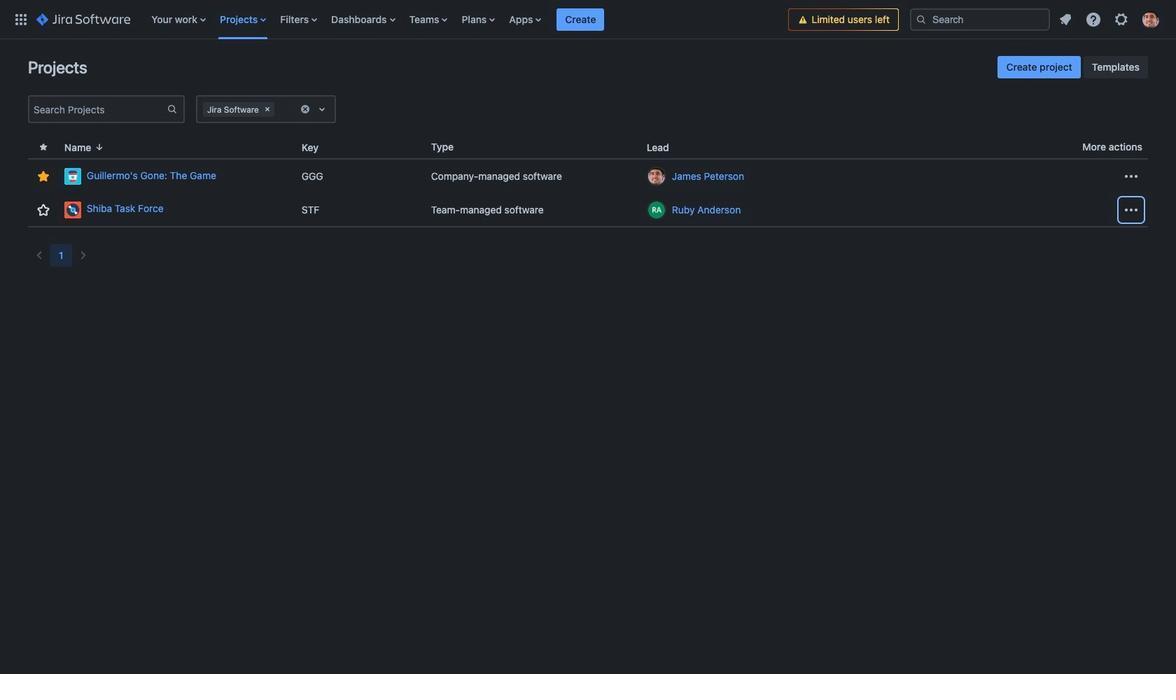 Task type: vqa. For each thing, say whether or not it's contained in the screenshot.
the bottommost Weary Wear Fashion
no



Task type: describe. For each thing, give the bounding box(es) containing it.
search image
[[916, 14, 927, 25]]

open image
[[314, 101, 331, 118]]

next image
[[75, 247, 91, 264]]

Search field
[[911, 8, 1051, 30]]

settings image
[[1114, 11, 1131, 28]]

star shiba task force image
[[35, 201, 52, 218]]

0 horizontal spatial list
[[144, 0, 789, 39]]

Search Projects text field
[[29, 99, 167, 119]]



Task type: locate. For each thing, give the bounding box(es) containing it.
clear image
[[300, 104, 311, 115]]

clear image
[[262, 104, 273, 115]]

previous image
[[31, 247, 48, 264]]

list
[[144, 0, 789, 39], [1053, 7, 1168, 32]]

appswitcher icon image
[[13, 11, 29, 28]]

your profile and settings image
[[1143, 11, 1160, 28]]

notifications image
[[1058, 11, 1074, 28]]

help image
[[1086, 11, 1102, 28]]

jira software image
[[36, 11, 130, 28], [36, 11, 130, 28]]

group
[[998, 56, 1149, 78]]

more image
[[1124, 168, 1140, 185]]

Choose Jira products text field
[[277, 102, 280, 116]]

more image
[[1124, 201, 1140, 218]]

banner
[[0, 0, 1177, 39]]

star guillermo's gone: the game image
[[35, 168, 52, 185]]

list item
[[557, 0, 605, 39]]

1 horizontal spatial list
[[1053, 7, 1168, 32]]

primary element
[[8, 0, 789, 39]]

None search field
[[911, 8, 1051, 30]]



